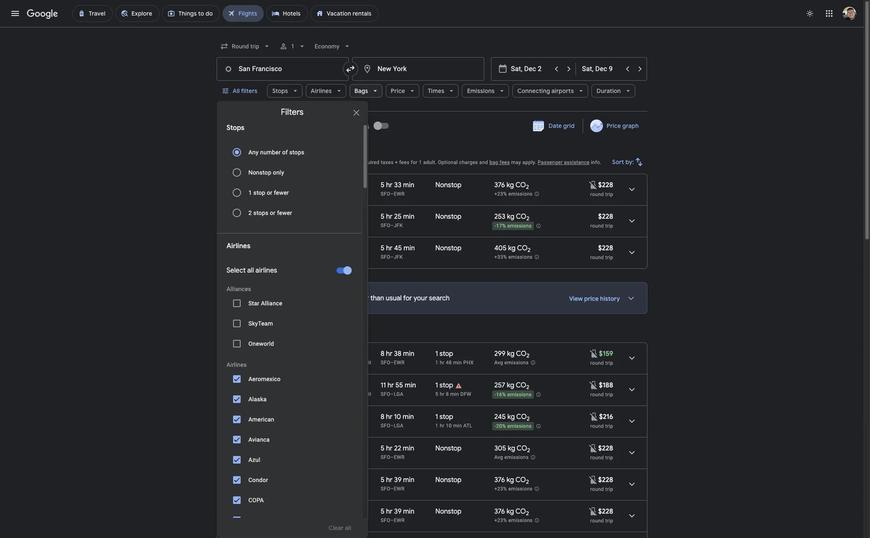 Task type: locate. For each thing, give the bounding box(es) containing it.
1 vertical spatial avg
[[494, 454, 503, 460]]

bags button
[[349, 81, 382, 101]]

nonstop for total duration 5 hr 25 min. element nonstop flight. element
[[435, 212, 462, 221]]

228 us dollars text field left flight details. leaves san francisco international airport at 7:15 am on saturday, december 2 and arrives at john f. kennedy international airport at 4:00 pm on saturday, december 2. image
[[598, 244, 613, 252]]

1 inside "stops" option group
[[248, 189, 252, 196]]

sfo inside 8 hr 38 min sfo – ewr
[[381, 360, 390, 366]]

price left graph
[[607, 122, 621, 130]]

nonstop for sixth nonstop flight. element from the top
[[435, 507, 462, 516]]

0 vertical spatial price
[[258, 159, 270, 165]]

1 horizontal spatial 10
[[446, 423, 452, 429]]

1 lga from the top
[[394, 391, 403, 397]]

299
[[494, 350, 505, 358]]

1 total duration 5 hr 39 min. element from the top
[[381, 476, 435, 485]]

price for price graph
[[607, 122, 621, 130]]

flights up convenience
[[276, 146, 301, 157]]

2 avg emissions from the top
[[494, 454, 529, 460]]

1 vertical spatial 228 us dollars text field
[[598, 507, 613, 516]]

spirit
[[359, 360, 371, 366], [359, 391, 371, 397]]

3 228 us dollars text field from the top
[[598, 444, 613, 453]]

4 sfo from the top
[[381, 360, 390, 366]]

1 and from the left
[[271, 159, 280, 165]]

airlines
[[255, 266, 277, 275]]

2 1 stop flight. element from the top
[[435, 381, 453, 391]]

2 228 us dollars text field from the top
[[598, 507, 613, 516]]

1 stop flight. element up 5 hr 8 min dfw
[[435, 381, 453, 391]]

9 sfo from the top
[[381, 517, 390, 523]]

hr inside 5 hr 25 min sfo – jfk
[[386, 212, 392, 221]]

ewr
[[394, 191, 405, 197], [394, 360, 405, 366], [394, 454, 405, 460], [394, 486, 405, 492], [394, 517, 405, 523]]

emissions button
[[462, 81, 509, 101]]

total duration 5 hr 45 min. element
[[381, 244, 435, 254]]

flight details. leaves san francisco international airport at 7:00 am on saturday, december 2 and arrives at newark liberty international airport at 3:33 pm on saturday, december 2. image
[[622, 179, 642, 199]]

fees right the +
[[399, 159, 409, 165]]

228 us dollars text field for the flight details. leaves san francisco international airport at 4:40 pm on saturday, december 2 and arrives at newark liberty international airport at 1:19 am on sunday, december 3. image
[[598, 507, 613, 516]]

nonstop inside "stops" option group
[[248, 169, 271, 176]]

1 stop flight. element
[[435, 350, 453, 359], [435, 381, 453, 391], [435, 413, 453, 422]]

round left flight details. leaves san francisco international airport at 7:15 am on saturday, december 2 and arrives at john f. kennedy international airport at 4:00 pm on saturday, december 2. image
[[590, 255, 604, 260]]

39 for fifth nonstop flight. element from the top
[[394, 476, 402, 484]]

2 vertical spatial 376
[[494, 507, 505, 516]]

3 ewr from the top
[[394, 454, 405, 460]]

only
[[328, 517, 341, 524]]

8 round from the top
[[590, 486, 604, 492]]

1 376 kg co 2 from the top
[[494, 181, 529, 191]]

0 vertical spatial 39
[[394, 476, 402, 484]]

159 US dollars text field
[[599, 350, 613, 358]]

departing for best
[[236, 146, 274, 157]]

price right on
[[258, 159, 270, 165]]

5 round from the top
[[590, 392, 604, 398]]

Departure time: 10:40 PM. text field
[[256, 212, 284, 221]]

$228 round trip left flight details. leaves san francisco international airport at 7:15 am on saturday, december 2 and arrives at john f. kennedy international airport at 4:00 pm on saturday, december 2. image
[[590, 244, 613, 260]]

$228 down sort
[[598, 181, 613, 189]]

10:54 pm frontier
[[256, 413, 284, 429]]

– inside 11 hr 55 min sfo – lga
[[390, 391, 394, 397]]

frontier, spirit
[[338, 391, 371, 397]]

5 for total duration 5 hr 25 min. element
[[381, 212, 384, 221]]

1 1 stop flight. element from the top
[[435, 350, 453, 359]]

airlines up select
[[227, 242, 250, 250]]

10 inside 1 stop 1 hr 10 min atl
[[446, 423, 452, 429]]

0 horizontal spatial 10
[[394, 413, 401, 421]]

round left the flight details. leaves san francisco international airport at 4:40 pm on saturday, december 2 and arrives at newark liberty international airport at 1:19 am on sunday, december 3. image
[[590, 518, 604, 524]]

close dialog image
[[351, 108, 361, 118]]

airlines down other
[[227, 361, 247, 368]]

min for the flight details. leaves san francisco international airport at 10:54 pm on saturday, december 2 and arrives at laguardia airport at 10:04 am on sunday, december 3. icon
[[403, 413, 414, 421]]

2 39 from the top
[[394, 507, 402, 516]]

1 frontier, from the top
[[338, 360, 358, 366]]

ewr inside 5 hr 33 min sfo – ewr
[[394, 191, 405, 197]]

stop up layover (1 of 1) is a 1 hr 10 min layover at hartsfield-jackson atlanta international airport in atlanta. element
[[440, 413, 453, 421]]

253
[[494, 212, 505, 221]]

spirit left 8 hr 38 min sfo – ewr
[[359, 360, 371, 366]]

trip left flight details. leaves san francisco international airport at 7:15 am on saturday, december 2 and arrives at john f. kennedy international airport at 4:00 pm on saturday, december 2. image
[[605, 255, 613, 260]]

prices
[[325, 159, 340, 165], [247, 294, 266, 302]]

2 for total duration 5 hr 22 min. element
[[527, 447, 530, 454]]

$159
[[599, 350, 613, 358]]

kg inside the "299 kg co 2"
[[507, 350, 514, 358]]

3 round trip from the top
[[590, 392, 613, 398]]

Departure time: 7:10 PM. text field
[[256, 381, 279, 390]]

4 nonstop flight. element from the top
[[435, 444, 462, 454]]

round for 'flight details. leaves san francisco international airport at 2:40 pm on saturday, december 2 and arrives at newark liberty international airport at 11:19 pm on saturday, december 2.' 'icon'
[[590, 486, 604, 492]]

5 ewr from the top
[[394, 517, 405, 523]]

0 vertical spatial 376 kg co 2
[[494, 181, 529, 191]]

airlines for filters
[[227, 242, 250, 250]]

1 vertical spatial $228 round trip
[[590, 244, 613, 260]]

trip left the flight details. leaves san francisco international airport at 4:40 pm on saturday, december 2 and arrives at newark liberty international airport at 1:19 am on sunday, december 3. image
[[605, 518, 613, 524]]

hr for 'flight details. leaves san francisco international airport at 2:40 pm on saturday, december 2 and arrives at newark liberty international airport at 11:19 pm on saturday, december 2.' 'icon'
[[386, 476, 392, 484]]

5 hr 39 min sfo – ewr for total duration 5 hr 39 min. "element" corresponding to sixth nonstop flight. element from the top
[[381, 507, 414, 523]]

departing
[[236, 146, 274, 157], [242, 327, 280, 337]]

– inside 5 hr 25 min sfo – jfk
[[390, 223, 394, 228]]

united down 7:00 am
[[256, 191, 271, 197]]

kg inside "405 kg co 2"
[[508, 244, 516, 252]]

3 $228 from the top
[[598, 244, 613, 252]]

– inside 5 hr 33 min sfo – ewr
[[390, 191, 394, 197]]

for left the your
[[403, 294, 412, 302]]

7 round trip from the top
[[590, 518, 613, 524]]

stop inside 1 stop 1 hr 10 min atl
[[440, 413, 453, 421]]

1 stop flight. element down 5 hr 8 min dfw
[[435, 413, 453, 422]]

1 vertical spatial any
[[248, 149, 259, 156]]

sfo inside 5 hr 45 min sfo – jfk
[[381, 254, 390, 260]]

co inside 253 kg co 2
[[516, 212, 526, 221]]

lga down total duration 8 hr 10 min. element
[[394, 423, 403, 429]]

228 us dollars text field left the flight details. leaves san francisco international airport at 4:40 pm on saturday, december 2 and arrives at newark liberty international airport at 1:19 am on sunday, december 3. image
[[598, 507, 613, 516]]

flight details. leaves san francisco international airport at 7:07 pm on saturday, december 2 and arrives at newark liberty international airport at 6:45 am on sunday, december 3. image
[[622, 348, 642, 368]]

and left bag
[[479, 159, 488, 165]]

stop inside 1 stop 1 hr 48 min phx
[[440, 350, 453, 358]]

1 spirit from the top
[[359, 360, 371, 366]]

stop inside option group
[[253, 189, 265, 196]]

– for flight details. leaves san francisco international airport at 7:00 am on saturday, december 2 and arrives at newark liberty international airport at 3:33 pm on saturday, december 2. image
[[390, 191, 394, 197]]

- for 253
[[495, 223, 496, 229]]

1 vertical spatial 1 stop flight. element
[[435, 381, 453, 391]]

price right bags popup button
[[391, 87, 405, 95]]

2 inside 257 kg co 2
[[526, 384, 529, 391]]

stops up convenience
[[289, 149, 304, 156]]

2 nonstop flight. element from the top
[[435, 212, 462, 222]]

8 left the 38
[[381, 350, 384, 358]]

+23% emissions for 2:40 pm
[[494, 486, 533, 492]]

track prices
[[231, 123, 265, 130]]

1 jfk from the top
[[394, 223, 403, 228]]

1 5 hr 39 min sfo – ewr from the top
[[381, 476, 414, 492]]

price right view
[[584, 295, 599, 302]]

4 trip from the top
[[605, 360, 613, 366]]

1 39 from the top
[[394, 476, 402, 484]]

leaves san francisco international airport at 10:40 pm on saturday, december 2 and arrives at john f. kennedy international airport at 7:05 am on sunday, december 3. element
[[256, 212, 321, 221]]

0 vertical spatial $228 round trip
[[590, 212, 613, 229]]

round down 228 us dollars text box
[[590, 223, 604, 229]]

hr inside 1 stop 1 hr 48 min phx
[[440, 360, 444, 366]]

None field
[[216, 39, 274, 54], [311, 39, 354, 54], [216, 39, 274, 54], [311, 39, 354, 54]]

3 376 kg co 2 from the top
[[494, 507, 529, 517]]

this price for this flight doesn't include overhead bin access. if you need a carry-on bag, use the bags filter to update prices. image up $188
[[589, 349, 599, 359]]

0 vertical spatial united
[[256, 191, 271, 197]]

round for the flight details. leaves san francisco international airport at 4:40 pm on saturday, december 2 and arrives at newark liberty international airport at 1:19 am on sunday, december 3. image
[[590, 518, 604, 524]]

1 vertical spatial spirit
[[359, 391, 371, 397]]

sfo inside 5 hr 33 min sfo – ewr
[[381, 191, 390, 197]]

this price for this flight doesn't include overhead bin access. if you need a carry-on bag, use the bags filter to update prices. image for 245
[[589, 412, 599, 422]]

lga for 10
[[394, 423, 403, 429]]

stop down nonstop only in the top left of the page
[[253, 189, 265, 196]]

1 vertical spatial price
[[607, 122, 621, 130]]

price
[[391, 87, 405, 95], [607, 122, 621, 130]]

star alliance
[[248, 300, 282, 307]]

kg inside 305 kg co 2
[[508, 444, 515, 453]]

1 horizontal spatial stops
[[272, 87, 288, 95]]

228 us dollars text field for 'flight details. leaves san francisco international airport at 2:40 pm on saturday, december 2 and arrives at newark liberty international airport at 11:19 pm on saturday, december 2.' 'icon'
[[598, 476, 613, 484]]

3 sfo from the top
[[381, 254, 390, 260]]

1 vertical spatial frontier,
[[338, 391, 358, 397]]

hr
[[386, 181, 392, 189], [386, 212, 392, 221], [386, 244, 392, 252], [386, 350, 392, 358], [440, 360, 444, 366], [387, 381, 394, 390], [440, 391, 444, 397], [386, 413, 392, 421], [440, 423, 444, 429], [386, 444, 392, 453], [386, 476, 392, 484], [386, 507, 392, 516]]

duration button
[[591, 81, 635, 101]]

emissions for the flight details. leaves san francisco international airport at 4:40 pm on saturday, december 2 and arrives at newark liberty international airport at 1:19 am on sunday, december 3. image
[[508, 518, 533, 523]]

2 5 hr 39 min sfo – ewr from the top
[[381, 507, 414, 523]]

trip up 228 us dollars text box
[[605, 191, 613, 197]]

round down $188 text box
[[590, 392, 604, 398]]

0 vertical spatial fewer
[[274, 189, 289, 196]]

round trip left 'flight details. leaves san francisco international airport at 2:40 pm on saturday, december 2 and arrives at newark liberty international airport at 11:19 pm on saturday, december 2.' 'icon'
[[590, 486, 613, 492]]

departing up oneworld
[[242, 327, 280, 337]]

2 inside the "299 kg co 2"
[[526, 352, 529, 359]]

fees right bag
[[500, 159, 510, 165]]

lga
[[394, 391, 403, 397], [394, 423, 403, 429]]

2 for total duration 8 hr 10 min. element
[[527, 415, 530, 422]]

kg inside the 245 kg co 2
[[507, 413, 515, 421]]

co inside 305 kg co 2
[[517, 444, 527, 453]]

avg down '305'
[[494, 454, 503, 460]]

1 - from the top
[[495, 223, 496, 229]]

8 trip from the top
[[605, 486, 613, 492]]

trip for the flight details. leaves san francisco international airport at 4:40 pm on saturday, december 2 and arrives at newark liberty international airport at 1:19 am on sunday, december 3. image
[[605, 518, 613, 524]]

any up on
[[248, 149, 259, 156]]

this price for this flight doesn't include overhead bin access. if you need a carry-on bag, use the bags filter to update prices. image for 305
[[588, 443, 598, 453]]

1 +23% from the top
[[494, 191, 507, 197]]

2 +23% from the top
[[494, 486, 507, 492]]

$228 round trip for 405
[[590, 244, 613, 260]]

228 us dollars text field left 'flight details. leaves san francisco international airport at 2:40 pm on saturday, december 2 and arrives at newark liberty international airport at 11:19 pm on saturday, december 2.' 'icon'
[[598, 476, 613, 484]]

1 $228 round trip from the top
[[590, 212, 613, 229]]

1 vertical spatial 376
[[494, 476, 505, 484]]

1 vertical spatial 228 us dollars text field
[[598, 244, 613, 252]]

trip left flight details. leaves san francisco international airport at 1:15 pm on saturday, december 2 and arrives at newark liberty international airport at 9:37 pm on saturday, december 2. icon
[[605, 455, 613, 461]]

8 for 8 hr 10 min
[[381, 413, 384, 421]]

5 $228 from the top
[[598, 476, 613, 484]]

min inside 8 hr 38 min sfo – ewr
[[403, 350, 414, 358]]

1 vertical spatial prices
[[247, 294, 266, 302]]

5 for total duration 5 hr 39 min. "element" corresponding to fifth nonstop flight. element from the top
[[381, 476, 384, 484]]

kg for nonstop flight. element related to "total duration 5 hr 33 min." 'element'
[[507, 181, 514, 189]]

jfk for 25
[[394, 223, 403, 228]]

0 vertical spatial prices
[[325, 159, 340, 165]]

min for flight details. leaves san francisco international airport at 7:10 pm on saturday, december 2 and arrives at laguardia airport at 10:05 am on sunday, december 3. image
[[405, 381, 416, 390]]

– for flight details. leaves san francisco international airport at 7:10 pm on saturday, december 2 and arrives at laguardia airport at 10:05 am on sunday, december 3. image
[[390, 391, 394, 397]]

1 vertical spatial 10
[[446, 423, 452, 429]]

round trip for flight details. leaves san francisco international airport at 1:15 pm on saturday, december 2 and arrives at newark liberty international airport at 9:37 pm on saturday, december 2. icon
[[590, 455, 613, 461]]

1 united from the top
[[256, 191, 271, 197]]

228 US dollars text field
[[598, 181, 613, 189], [598, 244, 613, 252], [598, 444, 613, 453]]

find the best price region
[[216, 115, 647, 140]]

this price for this flight doesn't include overhead bin access. if you need a carry-on bag, use the bags filter to update prices. image for 5 hr 33 min
[[588, 180, 598, 190]]

4 round from the top
[[590, 360, 604, 366]]

$228 left flight details. leaves san francisco international airport at 7:15 am on saturday, december 2 and arrives at john f. kennedy international airport at 4:00 pm on saturday, december 2. image
[[598, 244, 613, 252]]

1 stop flight. element for 8 hr 10 min
[[435, 413, 453, 422]]

2 jfk from the top
[[394, 254, 403, 260]]

any for any dates
[[341, 123, 352, 130]]

hr for the flight details. leaves san francisco international airport at 10:54 pm on saturday, december 2 and arrives at laguardia airport at 10:04 am on sunday, december 3. icon
[[386, 413, 392, 421]]

this price for this flight doesn't include overhead bin access. if you need a carry-on bag, use the bags filter to update prices. image left flight details. leaves san francisco international airport at 1:15 pm on saturday, december 2 and arrives at newark liberty international airport at 9:37 pm on saturday, december 2. icon
[[588, 443, 598, 453]]

round trip down $188 text box
[[590, 392, 613, 398]]

– inside 5 hr 22 min sfo – ewr
[[390, 454, 394, 460]]

main content containing best departing flights
[[216, 115, 647, 538]]

stop up 5 hr 8 min dfw
[[440, 381, 453, 390]]

5 round trip from the top
[[590, 455, 613, 461]]

2 $228 from the top
[[598, 212, 613, 221]]

round trip for 'flight details. leaves san francisco international airport at 2:40 pm on saturday, december 2 and arrives at newark liberty international airport at 11:19 pm on saturday, december 2.' 'icon'
[[590, 486, 613, 492]]

1 vertical spatial for
[[403, 294, 412, 302]]

round trip left flight details. leaves san francisco international airport at 1:15 pm on saturday, december 2 and arrives at newark liberty international airport at 9:37 pm on saturday, december 2. icon
[[590, 455, 613, 461]]

any left 'dates'
[[341, 123, 352, 130]]

+
[[395, 159, 398, 165]]

round left 'flight details. leaves san francisco international airport at 2:40 pm on saturday, december 2 and arrives at newark liberty international airport at 11:19 pm on saturday, december 2.' 'icon'
[[590, 486, 604, 492]]

2 vertical spatial this price for this flight doesn't include overhead bin access. if you need a carry-on bag, use the bags filter to update prices. image
[[588, 506, 598, 516]]

sort by:
[[612, 158, 634, 166]]

6 trip from the top
[[605, 423, 613, 429]]

1 vertical spatial flights
[[282, 327, 307, 337]]

1 376 from the top
[[494, 181, 505, 189]]

jfk inside 5 hr 45 min sfo – jfk
[[394, 254, 403, 260]]

-
[[495, 223, 496, 229], [495, 392, 496, 398], [495, 423, 496, 429]]

None search field
[[216, 36, 647, 538]]

frontier, right together
[[338, 391, 358, 397]]

stops left prices
[[227, 124, 244, 132]]

airlines
[[311, 87, 332, 95], [227, 242, 250, 250], [227, 361, 247, 368]]

avg emissions down 305 kg co 2
[[494, 454, 529, 460]]

2 vertical spatial 8
[[381, 413, 384, 421]]

best
[[216, 146, 234, 157]]

8 down 1 stop
[[446, 391, 449, 397]]

1 vertical spatial 376 kg co 2
[[494, 476, 529, 486]]

kg for fifth nonstop flight. element from the top
[[507, 476, 514, 484]]

2 sfo from the top
[[381, 223, 390, 228]]

1 stop
[[435, 381, 453, 390]]

– inside 5 hr 45 min sfo – jfk
[[390, 254, 394, 260]]

$228 round trip left flight details. leaves san francisco international airport at 10:40 pm on saturday, december 2 and arrives at john f. kennedy international airport at 7:05 am on sunday, december 3. 'icon'
[[590, 212, 613, 229]]

total duration 5 hr 25 min. element
[[381, 212, 435, 222]]

trip down $188 text box
[[605, 392, 613, 398]]

min inside the layover (1 of 1) is a 5 hr 8 min overnight layover at dallas/fort worth international airport in dallas. element
[[450, 391, 459, 397]]

257 kg co 2
[[494, 381, 529, 391]]

min inside 5 hr 33 min sfo – ewr
[[403, 181, 414, 189]]

total duration 11 hr 55 min. element
[[381, 381, 435, 391]]

0 vertical spatial 1 stop flight. element
[[435, 350, 453, 359]]

nonstop flight. element for "total duration 5 hr 33 min." 'element'
[[435, 181, 462, 191]]

228 US dollars text field
[[598, 476, 613, 484], [598, 507, 613, 516]]

$228 left 'flight details. leaves san francisco international airport at 2:40 pm on saturday, december 2 and arrives at newark liberty international airport at 11:19 pm on saturday, december 2.' 'icon'
[[598, 476, 613, 484]]

228 us dollars text field down sort
[[598, 181, 613, 189]]

1 trip from the top
[[605, 191, 613, 197]]

245 kg co 2
[[494, 413, 530, 422]]

this price for this flight doesn't include overhead bin access. if you need a carry-on bag, use the bags filter to update prices. image down $188
[[589, 412, 599, 422]]

this price for this flight doesn't include overhead bin access. if you need a carry-on bag, use the bags filter to update prices. image
[[588, 180, 598, 190], [589, 380, 599, 390], [588, 506, 598, 516]]

4 ewr from the top
[[394, 486, 405, 492]]

emissions
[[508, 191, 533, 197], [507, 223, 532, 229], [508, 254, 533, 260], [504, 360, 529, 366], [507, 392, 532, 398], [507, 423, 532, 429], [504, 454, 529, 460], [508, 486, 533, 492], [508, 518, 533, 523]]

1 ewr from the top
[[394, 191, 405, 197]]

kg for sixth nonstop flight. element from the top
[[507, 507, 514, 516]]

ewr inside 5 hr 22 min sfo – ewr
[[394, 454, 405, 460]]

price inside price graph button
[[607, 122, 621, 130]]

2 for total duration 11 hr 55 min. "element"
[[526, 384, 529, 391]]

0 vertical spatial total duration 5 hr 39 min. element
[[381, 476, 435, 485]]

1 vertical spatial or
[[270, 210, 275, 216]]

1 avg emissions from the top
[[494, 360, 529, 366]]

lga inside 8 hr 10 min sfo – lga
[[394, 423, 403, 429]]

$228 left the flight details. leaves san francisco international airport at 4:40 pm on saturday, december 2 and arrives at newark liberty international airport at 1:19 am on sunday, december 3. image
[[598, 507, 613, 516]]

round trip down "$216"
[[590, 423, 613, 429]]

emissions for 'flight details. leaves san francisco international airport at 2:40 pm on saturday, december 2 and arrives at newark liberty international airport at 11:19 pm on saturday, december 2.' 'icon'
[[508, 486, 533, 492]]

swap origin and destination. image
[[345, 64, 355, 74]]

5 hr 22 min sfo – ewr
[[381, 444, 414, 460]]

0 horizontal spatial any
[[248, 149, 259, 156]]

-20% emissions
[[495, 423, 532, 429]]

0 vertical spatial 228 us dollars text field
[[598, 476, 613, 484]]

hr inside 8 hr 10 min sfo – lga
[[386, 413, 392, 421]]

3 united from the top
[[256, 517, 271, 523]]

1 vertical spatial departing
[[242, 327, 280, 337]]

10
[[394, 413, 401, 421], [446, 423, 452, 429]]

ranked
[[216, 159, 234, 165]]

flights for other departing flights
[[282, 327, 307, 337]]

7 round from the top
[[590, 455, 604, 461]]

avg emissions down the "299 kg co 2"
[[494, 360, 529, 366]]

0 horizontal spatial stops
[[227, 124, 244, 132]]

nonstop flight. element
[[435, 181, 462, 191], [435, 212, 462, 222], [435, 244, 462, 254], [435, 444, 462, 454], [435, 476, 462, 485], [435, 507, 462, 517]]

azul
[[248, 456, 260, 463]]

1 vertical spatial jfk
[[394, 254, 403, 260]]

kg inside 253 kg co 2
[[507, 212, 514, 221]]

jfk inside 5 hr 25 min sfo – jfk
[[394, 223, 403, 228]]

nonstop only
[[248, 169, 284, 176]]

trip down 159 us dollars text box
[[605, 360, 613, 366]]

ewr for total duration 5 hr 39 min. "element" corresponding to sixth nonstop flight. element from the top
[[394, 517, 405, 523]]

round trip for flight details. leaves san francisco international airport at 7:00 am on saturday, december 2 and arrives at newark liberty international airport at 3:33 pm on saturday, december 2. image
[[590, 191, 613, 197]]

2 avg from the top
[[494, 454, 503, 460]]

2
[[526, 184, 529, 191], [248, 210, 252, 216], [526, 215, 529, 222], [528, 247, 531, 254], [526, 352, 529, 359], [526, 384, 529, 391], [527, 415, 530, 422], [527, 447, 530, 454], [526, 478, 529, 486], [526, 510, 529, 517]]

0 horizontal spatial and
[[271, 159, 280, 165]]

united down avianca
[[256, 454, 271, 460]]

passenger assistance button
[[538, 159, 590, 165]]

0 horizontal spatial price
[[391, 87, 405, 95]]

price
[[258, 159, 270, 165], [584, 295, 599, 302]]

0 vertical spatial departing
[[236, 146, 274, 157]]

any
[[341, 123, 352, 130], [248, 149, 259, 156]]

this price for this flight doesn't include overhead bin access. if you need a carry-on bag, use the bags filter to update prices. image left 'flight details. leaves san francisco international airport at 2:40 pm on saturday, december 2 and arrives at newark liberty international airport at 11:19 pm on saturday, december 2.' 'icon'
[[588, 475, 598, 485]]

trip down "$216"
[[605, 423, 613, 429]]

7 trip from the top
[[605, 455, 613, 461]]

188 US dollars text field
[[599, 381, 613, 390]]

select
[[227, 266, 246, 275]]

1 horizontal spatial any
[[341, 123, 352, 130]]

united down copa
[[256, 517, 271, 523]]

trip for the flight details. leaves san francisco international airport at 10:54 pm on saturday, december 2 and arrives at laguardia airport at 10:04 am on sunday, december 3. icon
[[605, 423, 613, 429]]

Return text field
[[582, 58, 621, 80]]

228 us dollars text field for 305
[[598, 444, 613, 453]]

None text field
[[216, 57, 349, 81]]

5 inside 5 hr 33 min sfo – ewr
[[381, 181, 384, 189]]

1 vertical spatial -
[[495, 392, 496, 398]]

6 nonstop flight. element from the top
[[435, 507, 462, 517]]

+33% emissions
[[494, 254, 533, 260]]

sfo inside 11 hr 55 min sfo – lga
[[381, 391, 390, 397]]

hr inside 5 hr 33 min sfo – ewr
[[386, 181, 392, 189]]

+23% for 7:00 am
[[494, 191, 507, 197]]

0 vertical spatial avg emissions
[[494, 360, 529, 366]]

2 vertical spatial +23% emissions
[[494, 518, 533, 523]]

5 hr 45 min sfo – jfk
[[381, 244, 415, 260]]

0 vertical spatial 5 hr 39 min sfo – ewr
[[381, 476, 414, 492]]

5 sfo from the top
[[381, 391, 390, 397]]

frontier, up frontier, spirit in the bottom left of the page
[[338, 360, 358, 366]]

min inside 11 hr 55 min sfo – lga
[[405, 381, 416, 390]]

– for flight details. leaves san francisco international airport at 7:15 am on saturday, december 2 and arrives at john f. kennedy international airport at 4:00 pm on saturday, december 2. image
[[390, 254, 394, 260]]

1 round from the top
[[590, 191, 604, 197]]

6 sfo from the top
[[381, 423, 390, 429]]

round trip down 159 us dollars text box
[[590, 360, 613, 366]]

flight details. leaves san francisco international airport at 4:40 pm on saturday, december 2 and arrives at newark liberty international airport at 1:19 am on sunday, december 3. image
[[622, 506, 642, 526]]

price inside price popup button
[[391, 87, 405, 95]]

stop for 1 stop
[[440, 381, 453, 390]]

2 united from the top
[[256, 454, 271, 460]]

1 vertical spatial this price for this flight doesn't include overhead bin access. if you need a carry-on bag, use the bags filter to update prices. image
[[589, 380, 599, 390]]

hr inside 11 hr 55 min sfo – lga
[[387, 381, 394, 390]]

1 sfo from the top
[[381, 191, 390, 197]]

1 stop flight. element for 8 hr 38 min
[[435, 350, 453, 359]]

None text field
[[352, 57, 484, 81]]

2 $228 round trip from the top
[[590, 244, 613, 260]]

2 lga from the top
[[394, 423, 403, 429]]

round for flight details. leaves san francisco international airport at 7:00 am on saturday, december 2 and arrives at newark liberty international airport at 3:33 pm on saturday, december 2. image
[[590, 191, 604, 197]]

5 for total duration 5 hr 39 min. "element" corresponding to sixth nonstop flight. element from the top
[[381, 507, 384, 516]]

sfo for total duration 5 hr 45 min. 'element'
[[381, 254, 390, 260]]

2 vertical spatial 376 kg co 2
[[494, 507, 529, 517]]

min for 'flight details. leaves san francisco international airport at 2:40 pm on saturday, december 2 and arrives at newark liberty international airport at 11:19 pm on saturday, december 2.' 'icon'
[[403, 476, 414, 484]]

your
[[414, 294, 427, 302]]

7 sfo from the top
[[381, 454, 390, 460]]

0 horizontal spatial fees
[[399, 159, 409, 165]]

405
[[494, 244, 507, 252]]

connecting
[[517, 87, 550, 95]]

-17% emissions
[[495, 223, 532, 229]]

main content
[[216, 115, 647, 538]]

avg down 299
[[494, 360, 503, 366]]

0 vertical spatial spirit
[[359, 360, 371, 366]]

1 horizontal spatial prices
[[325, 159, 340, 165]]

0 vertical spatial 376
[[494, 181, 505, 189]]

0 vertical spatial airlines
[[311, 87, 332, 95]]

main menu image
[[10, 8, 20, 19]]

sfo inside 5 hr 22 min sfo – ewr
[[381, 454, 390, 460]]

1 button
[[276, 36, 310, 56]]

48
[[446, 360, 452, 366]]

0 horizontal spatial stops
[[253, 210, 268, 216]]

only button
[[318, 510, 351, 531]]

stops down 1 stop or fewer
[[253, 210, 268, 216]]

0 vertical spatial any
[[341, 123, 352, 130]]

228 us dollars text field for 376
[[598, 181, 613, 189]]

2 vertical spatial -
[[495, 423, 496, 429]]

3 trip from the top
[[605, 255, 613, 260]]

257
[[494, 381, 505, 390]]

0 horizontal spatial prices
[[247, 294, 266, 302]]

5 inside 5 hr 45 min sfo – jfk
[[381, 244, 384, 252]]

2 - from the top
[[495, 392, 496, 398]]

1 nonstop flight. element from the top
[[435, 181, 462, 191]]

jfk down 45
[[394, 254, 403, 260]]

departing up on
[[236, 146, 274, 157]]

min for flight details. leaves san francisco international airport at 7:07 pm on saturday, december 2 and arrives at newark liberty international airport at 6:45 am on sunday, december 3. icon
[[403, 350, 414, 358]]

0 vertical spatial +23%
[[494, 191, 507, 197]]

and down any number of stops
[[271, 159, 280, 165]]

3 376 from the top
[[494, 507, 505, 516]]

hr inside 8 hr 38 min sfo – ewr
[[386, 350, 392, 358]]

stop up 48
[[440, 350, 453, 358]]

jfk down 25
[[394, 223, 403, 228]]

5 trip from the top
[[605, 392, 613, 398]]

1 avg from the top
[[494, 360, 503, 366]]

flights up the 7:07 pm frontier, spirit
[[282, 327, 307, 337]]

1 vertical spatial 39
[[394, 507, 402, 516]]

8
[[381, 350, 384, 358], [446, 391, 449, 397], [381, 413, 384, 421]]

10:40 pm – 7:05 am
[[256, 212, 317, 221]]

2 376 kg co 2 from the top
[[494, 476, 529, 486]]

min inside 5 hr 45 min sfo – jfk
[[404, 244, 415, 252]]

2 round trip from the top
[[590, 360, 613, 366]]

0 vertical spatial price
[[391, 87, 405, 95]]

$228 left flight details. leaves san francisco international airport at 1:15 pm on saturday, december 2 and arrives at newark liberty international airport at 9:37 pm on saturday, december 2. icon
[[598, 444, 613, 453]]

2 +23% emissions from the top
[[494, 486, 533, 492]]

1 vertical spatial united
[[256, 454, 271, 460]]

co for nonstop flight. element associated with total duration 5 hr 45 min. 'element'
[[517, 244, 528, 252]]

2 228 us dollars text field from the top
[[598, 244, 613, 252]]

emissions for flight details. leaves san francisco international airport at 7:15 am on saturday, december 2 and arrives at john f. kennedy international airport at 4:00 pm on saturday, december 2. image
[[508, 254, 533, 260]]

frontier
[[256, 423, 274, 429]]

airlines for select all airlines
[[227, 361, 247, 368]]

none search field containing filters
[[216, 36, 647, 538]]

3 - from the top
[[495, 423, 496, 429]]

0 vertical spatial 228 us dollars text field
[[598, 181, 613, 189]]

min inside 5 hr 22 min sfo – ewr
[[403, 444, 414, 453]]

sfo for total duration 5 hr 39 min. "element" corresponding to sixth nonstop flight. element from the top
[[381, 517, 390, 523]]

8 inside 8 hr 38 min sfo – ewr
[[381, 350, 384, 358]]

$228 left flight details. leaves san francisco international airport at 10:40 pm on saturday, december 2 and arrives at john f. kennedy international airport at 7:05 am on sunday, december 3. 'icon'
[[598, 212, 613, 221]]

avg emissions
[[494, 360, 529, 366], [494, 454, 529, 460]]

1 horizontal spatial stops
[[289, 149, 304, 156]]

2 inside 305 kg co 2
[[527, 447, 530, 454]]

4 $228 from the top
[[598, 444, 613, 453]]

45
[[394, 244, 402, 252]]

stops up filters
[[272, 87, 288, 95]]

+23%
[[494, 191, 507, 197], [494, 486, 507, 492], [494, 518, 507, 523]]

ewr inside 8 hr 38 min sfo – ewr
[[394, 360, 405, 366]]

1 vertical spatial 5 hr 39 min sfo – ewr
[[381, 507, 414, 523]]

kg
[[507, 181, 514, 189], [507, 212, 514, 221], [508, 244, 516, 252], [507, 350, 514, 358], [507, 381, 514, 390], [507, 413, 515, 421], [508, 444, 515, 453], [507, 476, 514, 484], [507, 507, 514, 516]]

round down 159 us dollars text box
[[590, 360, 604, 366]]

lga down 55
[[394, 391, 403, 397]]

round for the flight details. leaves san francisco international airport at 10:54 pm on saturday, december 2 and arrives at laguardia airport at 10:04 am on sunday, december 3. icon
[[590, 423, 604, 429]]

1 vertical spatial airlines
[[227, 242, 250, 250]]

spirit left 11 hr 55 min sfo – lga
[[359, 391, 371, 397]]

8 down the 11
[[381, 413, 384, 421]]

3 +23% from the top
[[494, 518, 507, 523]]

1 vertical spatial lga
[[394, 423, 403, 429]]

co for sixth nonstop flight. element from the top
[[515, 507, 526, 516]]

0 vertical spatial -
[[495, 223, 496, 229]]

nonstop for nonstop flight. element associated with total duration 5 hr 22 min. element
[[435, 444, 462, 453]]

4 round trip from the top
[[590, 423, 613, 429]]

376 for 2:40 pm
[[494, 476, 505, 484]]

9 trip from the top
[[605, 518, 613, 524]]

prices left include
[[325, 159, 340, 165]]

jfk
[[394, 223, 403, 228], [394, 254, 403, 260]]

2:40 pm
[[256, 476, 281, 484]]

0 vertical spatial stops
[[289, 149, 304, 156]]

2 vertical spatial 1 stop flight. element
[[435, 413, 453, 422]]

2 vertical spatial united
[[256, 517, 271, 523]]

sfo inside 5 hr 25 min sfo – jfk
[[381, 223, 390, 228]]

leaves san francisco international airport at 7:10 pm on saturday, december 2 and arrives at laguardia airport at 10:05 am on sunday, december 3. element
[[256, 381, 319, 390]]

8 inside the layover (1 of 1) is a 5 hr 8 min overnight layover at dallas/fort worth international airport in dallas. element
[[446, 391, 449, 397]]

6 $228 from the top
[[598, 507, 613, 516]]

0 vertical spatial this price for this flight doesn't include overhead bin access. if you need a carry-on bag, use the bags filter to update prices. image
[[588, 180, 598, 190]]

-16% emissions
[[495, 392, 532, 398]]

departing for other
[[242, 327, 280, 337]]

0 vertical spatial lga
[[394, 391, 403, 397]]

this price for this flight doesn't include overhead bin access. if you need a carry-on bag, use the bags filter to update prices. image
[[589, 349, 599, 359], [589, 412, 599, 422], [588, 443, 598, 453], [588, 475, 598, 485]]

2 total duration 5 hr 39 min. element from the top
[[381, 507, 435, 517]]

round down "$216"
[[590, 423, 604, 429]]

Arrival time: 7:05 AM on  Sunday, December 3. text field
[[292, 212, 321, 221]]

+23% for 2:40 pm
[[494, 486, 507, 492]]

min inside 8 hr 10 min sfo – lga
[[403, 413, 414, 421]]

0 vertical spatial flights
[[276, 146, 301, 157]]

– inside 8 hr 10 min sfo – lga
[[390, 423, 394, 429]]

0 vertical spatial frontier,
[[338, 360, 358, 366]]

8 inside 8 hr 10 min sfo – lga
[[381, 413, 384, 421]]

0 vertical spatial or
[[267, 189, 272, 196]]

1 vertical spatial 8
[[446, 391, 449, 397]]

10 left atl
[[446, 423, 452, 429]]

7:10 pm
[[256, 381, 279, 390]]

5 inside 5 hr 22 min sfo – ewr
[[381, 444, 384, 453]]

39
[[394, 476, 402, 484], [394, 507, 402, 516]]

flight details. leaves san francisco international airport at 7:15 am on saturday, december 2 and arrives at john f. kennedy international airport at 4:00 pm on saturday, december 2. image
[[622, 242, 642, 263]]

376
[[494, 181, 505, 189], [494, 476, 505, 484], [494, 507, 505, 516]]

for left adult.
[[411, 159, 418, 165]]

round trip for flight details. leaves san francisco international airport at 7:07 pm on saturday, december 2 and arrives at newark liberty international airport at 6:45 am on sunday, december 3. icon
[[590, 360, 613, 366]]

graph
[[622, 122, 639, 130]]

6 round from the top
[[590, 423, 604, 429]]

all filters
[[232, 87, 257, 95]]

5 inside 5 hr 25 min sfo – jfk
[[381, 212, 384, 221]]

round trip for flight details. leaves san francisco international airport at 7:10 pm on saturday, december 2 and arrives at laguardia airport at 10:05 am on sunday, december 3. image
[[590, 392, 613, 398]]

round trip up 228 us dollars text box
[[590, 191, 613, 197]]

round for flight details. leaves san francisco international airport at 7:10 pm on saturday, december 2 and arrives at laguardia airport at 10:05 am on sunday, december 3. image
[[590, 392, 604, 398]]

co inside 257 kg co 2
[[516, 381, 526, 390]]

2 vertical spatial 228 us dollars text field
[[598, 444, 613, 453]]

airports
[[551, 87, 574, 95]]

5 for total duration 5 hr 45 min. 'element'
[[381, 244, 384, 252]]

9 round from the top
[[590, 518, 604, 524]]

0 vertical spatial avg
[[494, 360, 503, 366]]

3 1 stop flight. element from the top
[[435, 413, 453, 422]]

round left flight details. leaves san francisco international airport at 1:15 pm on saturday, december 2 and arrives at newark liberty international airport at 9:37 pm on saturday, december 2. icon
[[590, 455, 604, 461]]

round trip left the flight details. leaves san francisco international airport at 4:40 pm on saturday, december 2 and arrives at newark liberty international airport at 1:19 am on sunday, december 3. image
[[590, 518, 613, 524]]

2 vertical spatial +23%
[[494, 518, 507, 523]]

prices left are
[[247, 294, 266, 302]]

0 horizontal spatial price
[[258, 159, 270, 165]]

kg inside 257 kg co 2
[[507, 381, 514, 390]]

any inside find the best price region
[[341, 123, 352, 130]]

1 round trip from the top
[[590, 191, 613, 197]]

1 horizontal spatial price
[[607, 122, 621, 130]]

– inside 8 hr 38 min sfo – ewr
[[390, 360, 394, 366]]

fewer
[[274, 189, 289, 196], [277, 210, 292, 216]]

avg for 305
[[494, 454, 503, 460]]

0 vertical spatial 8
[[381, 350, 384, 358]]

8 sfo from the top
[[381, 486, 390, 492]]

airlines inside popup button
[[311, 87, 332, 95]]

1 horizontal spatial and
[[479, 159, 488, 165]]

min for flight details. leaves san francisco international airport at 10:40 pm on saturday, december 2 and arrives at john f. kennedy international airport at 7:05 am on sunday, december 3. 'icon'
[[403, 212, 414, 221]]

flight details. leaves san francisco international airport at 10:54 pm on saturday, december 2 and arrives at laguardia airport at 10:04 am on sunday, december 3. image
[[622, 411, 642, 431]]

2 376 from the top
[[494, 476, 505, 484]]

2 fees from the left
[[500, 159, 510, 165]]

copa
[[248, 497, 264, 504]]

any inside "stops" option group
[[248, 149, 259, 156]]

2 inside the 245 kg co 2
[[527, 415, 530, 422]]

10:54 pm
[[256, 413, 284, 421]]

10 down 11 hr 55 min sfo – lga
[[394, 413, 401, 421]]

prices for prices include required taxes + fees for 1 adult. optional charges and bag fees may apply. passenger assistance
[[325, 159, 340, 165]]

- down 253
[[495, 223, 496, 229]]

1 horizontal spatial fees
[[500, 159, 510, 165]]

1 vertical spatial +23%
[[494, 486, 507, 492]]

1 vertical spatial fewer
[[277, 210, 292, 216]]

co inside "405 kg co 2"
[[517, 244, 528, 252]]

1 vertical spatial total duration 5 hr 39 min. element
[[381, 507, 435, 517]]

hr inside 5 hr 22 min sfo – ewr
[[386, 444, 392, 453]]

1 +23% emissions from the top
[[494, 191, 533, 197]]

frontier,
[[338, 360, 358, 366], [338, 391, 358, 397]]

min inside 5 hr 25 min sfo – jfk
[[403, 212, 414, 221]]

2 inside 253 kg co 2
[[526, 215, 529, 222]]

6 round trip from the top
[[590, 486, 613, 492]]

2 inside "405 kg co 2"
[[528, 247, 531, 254]]

for
[[411, 159, 418, 165], [403, 294, 412, 302]]

3 nonstop flight. element from the top
[[435, 244, 462, 254]]

co inside the 245 kg co 2
[[516, 413, 527, 421]]

round up 228 us dollars text box
[[590, 191, 604, 197]]

0 vertical spatial stops
[[272, 87, 288, 95]]

1 stop flight. element up 48
[[435, 350, 453, 359]]

1 vertical spatial +23% emissions
[[494, 486, 533, 492]]

2 for "total duration 5 hr 33 min." 'element'
[[526, 184, 529, 191]]

nonstop
[[248, 169, 271, 176], [435, 181, 462, 189], [435, 212, 462, 221], [435, 244, 462, 252], [435, 444, 462, 453], [435, 476, 462, 484], [435, 507, 462, 516]]

1 horizontal spatial price
[[584, 295, 599, 302]]

than
[[370, 294, 384, 302]]

0 vertical spatial 10
[[394, 413, 401, 421]]

2 frontier, from the top
[[338, 391, 358, 397]]

nonstop flight. element for total duration 5 hr 22 min. element
[[435, 444, 462, 454]]

0 vertical spatial jfk
[[394, 223, 403, 228]]

1 vertical spatial stops
[[227, 124, 244, 132]]

228 us dollars text field left flight details. leaves san francisco international airport at 1:15 pm on saturday, december 2 and arrives at newark liberty international airport at 9:37 pm on saturday, december 2. icon
[[598, 444, 613, 453]]

0 vertical spatial +23% emissions
[[494, 191, 533, 197]]

total duration 8 hr 38 min. element
[[381, 350, 435, 359]]

sfo inside 8 hr 10 min sfo – lga
[[381, 423, 390, 429]]

1 vertical spatial avg emissions
[[494, 454, 529, 460]]

this price for this flight doesn't include overhead bin access. if you need a carry-on bag, use the bags filter to update prices. image for 376
[[588, 475, 598, 485]]

- down 257 at right bottom
[[495, 392, 496, 398]]

airlines right stops popup button
[[311, 87, 332, 95]]

lga inside 11 hr 55 min sfo – lga
[[394, 391, 403, 397]]

currently
[[279, 294, 306, 302]]

2 vertical spatial airlines
[[227, 361, 247, 368]]

1 228 us dollars text field from the top
[[598, 476, 613, 484]]

min inside 1 stop 1 hr 10 min atl
[[453, 423, 462, 429]]

trip down 228 us dollars text box
[[605, 223, 613, 229]]

1 228 us dollars text field from the top
[[598, 181, 613, 189]]

10 inside 8 hr 10 min sfo – lga
[[394, 413, 401, 421]]

2 ewr from the top
[[394, 360, 405, 366]]

hr inside 5 hr 45 min sfo – jfk
[[386, 244, 392, 252]]

- down 245 at the right bottom of page
[[495, 423, 496, 429]]

total duration 5 hr 39 min. element
[[381, 476, 435, 485], [381, 507, 435, 517]]

trip left 'flight details. leaves san francisco international airport at 2:40 pm on saturday, december 2 and arrives at newark liberty international airport at 11:19 pm on saturday, december 2.' 'icon'
[[605, 486, 613, 492]]

1 $228 from the top
[[598, 181, 613, 189]]



Task type: vqa. For each thing, say whether or not it's contained in the screenshot.
1st 376 kg CO 2 from the bottom
yes



Task type: describe. For each thing, give the bounding box(es) containing it.
min for flight details. leaves san francisco international airport at 7:00 am on saturday, december 2 and arrives at newark liberty international airport at 3:33 pm on saturday, december 2. image
[[403, 181, 414, 189]]

2 inside "stops" option group
[[248, 210, 252, 216]]

5 hr 25 min sfo – jfk
[[381, 212, 414, 228]]

total duration 5 hr 33 min. element
[[381, 181, 435, 191]]

5 hr 39 min sfo – ewr for total duration 5 hr 39 min. "element" corresponding to fifth nonstop flight. element from the top
[[381, 476, 414, 492]]

hr for flight details. leaves san francisco international airport at 7:00 am on saturday, december 2 and arrives at newark liberty international airport at 3:33 pm on saturday, december 2. image
[[386, 181, 392, 189]]

2 stops or fewer
[[248, 210, 292, 216]]

$228 for flight details. leaves san francisco international airport at 1:15 pm on saturday, december 2 and arrives at newark liberty international airport at 9:37 pm on saturday, december 2. icon
[[598, 444, 613, 453]]

round trip for the flight details. leaves san francisco international airport at 10:54 pm on saturday, december 2 and arrives at laguardia airport at 10:04 am on sunday, december 3. icon
[[590, 423, 613, 429]]

oneworld
[[248, 340, 274, 347]]

10:40 pm
[[256, 212, 284, 221]]

this price for this flight doesn't include overhead bin access. if you need a carry-on bag, use the bags filter to update prices. image for 299
[[589, 349, 599, 359]]

dates
[[353, 123, 369, 130]]

+33%
[[494, 254, 507, 260]]

round for flight details. leaves san francisco international airport at 7:07 pm on saturday, december 2 and arrives at newark liberty international airport at 6:45 am on sunday, december 3. icon
[[590, 360, 604, 366]]

16%
[[496, 392, 506, 398]]

0 vertical spatial for
[[411, 159, 418, 165]]

total duration 8 hr 10 min. element
[[381, 413, 435, 422]]

change appearance image
[[800, 3, 820, 24]]

Departure time: 10:54 PM. text field
[[256, 413, 284, 421]]

any dates
[[341, 123, 369, 130]]

5 nonstop flight. element from the top
[[435, 476, 462, 485]]

8 hr 10 min sfo – lga
[[381, 413, 414, 429]]

376 kg co 2 for 7:00 am
[[494, 181, 529, 191]]

sfo for "total duration 5 hr 33 min." 'element'
[[381, 191, 390, 197]]

1 vertical spatial stops
[[253, 210, 268, 216]]

trip for flight details. leaves san francisco international airport at 7:10 pm on saturday, december 2 and arrives at laguardia airport at 10:05 am on sunday, december 3. image
[[605, 392, 613, 398]]

all
[[247, 266, 254, 275]]

1 stop or fewer
[[248, 189, 289, 196]]

Departure time: 2:40 PM. text field
[[256, 476, 281, 484]]

emissions for flight details. leaves san francisco international airport at 1:15 pm on saturday, december 2 and arrives at newark liberty international airport at 9:37 pm on saturday, december 2. icon
[[504, 454, 529, 460]]

select all airlines
[[227, 266, 277, 275]]

7:07 pm
[[256, 350, 280, 358]]

2 for total duration 5 hr 25 min. element
[[526, 215, 529, 222]]

stop for 1 stop 1 hr 10 min atl
[[440, 413, 453, 421]]

other
[[216, 327, 240, 337]]

8 for 8 hr 38 min
[[381, 350, 384, 358]]

3 +23% emissions from the top
[[494, 518, 533, 523]]

prices are currently
[[247, 294, 308, 302]]

nonstop for fifth nonstop flight. element from the top
[[435, 476, 462, 484]]

– for the flight details. leaves san francisco international airport at 4:40 pm on saturday, december 2 and arrives at newark liberty international airport at 1:19 am on sunday, december 3. image
[[390, 517, 394, 523]]

33
[[394, 181, 401, 189]]

price button
[[386, 81, 419, 101]]

299 kg co 2
[[494, 350, 529, 359]]

min for flight details. leaves san francisco international airport at 1:15 pm on saturday, december 2 and arrives at newark liberty international airport at 9:37 pm on saturday, december 2. icon
[[403, 444, 414, 453]]

tickets
[[278, 391, 294, 397]]

hr for flight details. leaves san francisco international airport at 10:40 pm on saturday, december 2 and arrives at john f. kennedy international airport at 7:05 am on sunday, december 3. 'icon'
[[386, 212, 392, 221]]

round trip for the flight details. leaves san francisco international airport at 4:40 pm on saturday, december 2 and arrives at newark liberty international airport at 1:19 am on sunday, december 3. image
[[590, 518, 613, 524]]

emissions
[[467, 87, 495, 95]]

sort
[[612, 158, 624, 166]]

ewr for total duration 5 hr 39 min. "element" corresponding to fifth nonstop flight. element from the top
[[394, 486, 405, 492]]

ewr for total duration 5 hr 22 min. element
[[394, 454, 405, 460]]

1 inside popup button
[[291, 43, 294, 50]]

nonstop flight. element for total duration 5 hr 45 min. 'element'
[[435, 244, 462, 254]]

hr for flight details. leaves san francisco international airport at 7:07 pm on saturday, december 2 and arrives at newark liberty international airport at 6:45 am on sunday, december 3. icon
[[386, 350, 392, 358]]

min inside 1 stop 1 hr 48 min phx
[[453, 360, 462, 366]]

2 round from the top
[[590, 223, 604, 229]]

228 US dollars text field
[[598, 212, 613, 221]]

on
[[251, 159, 257, 165]]

nonstop for nonstop flight. element related to "total duration 5 hr 33 min." 'element'
[[435, 181, 462, 189]]

flights for best departing flights
[[276, 146, 301, 157]]

united inside 7:00 am united
[[256, 191, 271, 197]]

405 kg co 2
[[494, 244, 531, 254]]

avg for 299
[[494, 360, 503, 366]]

grid
[[563, 122, 574, 130]]

total duration 5 hr 39 min. element for fifth nonstop flight. element from the top
[[381, 476, 435, 485]]

sfo for total duration 5 hr 22 min. element
[[381, 454, 390, 460]]

2 and from the left
[[479, 159, 488, 165]]

nonstop flight. element for total duration 5 hr 25 min. element
[[435, 212, 462, 222]]

2 for total duration 5 hr 45 min. 'element'
[[528, 247, 531, 254]]

fewer for 2 stops or fewer
[[277, 210, 292, 216]]

round for flight details. leaves san francisco international airport at 1:15 pm on saturday, december 2 and arrives at newark liberty international airport at 9:37 pm on saturday, december 2. icon
[[590, 455, 604, 461]]

all
[[232, 87, 239, 95]]

filters
[[281, 107, 304, 117]]

number
[[260, 149, 281, 156]]

7:00 am united
[[256, 181, 281, 197]]

view price history image
[[621, 288, 641, 308]]

connecting airports
[[517, 87, 574, 95]]

layover (1 of 1) is a 5 hr 8 min overnight layover at dallas/fort worth international airport in dallas. element
[[435, 391, 490, 398]]

253 kg co 2
[[494, 212, 529, 222]]

times button
[[423, 81, 459, 101]]

hr inside 1 stop 1 hr 10 min atl
[[440, 423, 444, 429]]

separate tickets booked together
[[256, 391, 334, 397]]

taxes
[[381, 159, 394, 165]]

flight details. leaves san francisco international airport at 10:40 pm on saturday, december 2 and arrives at john f. kennedy international airport at 7:05 am on sunday, december 3. image
[[622, 211, 642, 231]]

ewr for the total duration 8 hr 38 min. element
[[394, 360, 405, 366]]

sfo for total duration 8 hr 10 min. element
[[381, 423, 390, 429]]

stops button
[[267, 81, 302, 101]]

prices
[[248, 123, 265, 130]]

20%
[[496, 423, 506, 429]]

– for flight details. leaves san francisco international airport at 7:07 pm on saturday, december 2 and arrives at newark liberty international airport at 6:45 am on sunday, december 3. icon
[[390, 360, 394, 366]]

prices for prices are currently
[[247, 294, 266, 302]]

american
[[248, 416, 274, 423]]

17%
[[496, 223, 506, 229]]

assistance
[[564, 159, 590, 165]]

passenger
[[538, 159, 563, 165]]

separate tickets booked together. this trip includes tickets from multiple airlines. missed connections may be protected by kiwi.com.. element
[[256, 391, 334, 397]]

216 US dollars text field
[[599, 413, 613, 421]]

best departing flights
[[216, 146, 301, 157]]

prices include required taxes + fees for 1 adult. optional charges and bag fees may apply. passenger assistance
[[325, 159, 590, 165]]

may
[[511, 159, 521, 165]]

38
[[394, 350, 401, 358]]

by:
[[625, 158, 634, 166]]

5 hr 33 min sfo – ewr
[[381, 181, 414, 197]]

avg emissions for 305
[[494, 454, 529, 460]]

delta
[[248, 517, 262, 524]]

bag
[[489, 159, 498, 165]]

trip for flight details. leaves san francisco international airport at 1:15 pm on saturday, december 2 and arrives at newark liberty international airport at 9:37 pm on saturday, december 2. icon
[[605, 455, 613, 461]]

+23% emissions for 7:00 am
[[494, 191, 533, 197]]

7:15 am
[[256, 244, 279, 252]]

kg for nonstop flight. element associated with total duration 5 hr 22 min. element
[[508, 444, 515, 453]]

8 hr 38 min sfo – ewr
[[381, 350, 414, 366]]

track
[[231, 123, 246, 130]]

kg for total duration 5 hr 25 min. element nonstop flight. element
[[507, 212, 514, 221]]

7:00 am
[[256, 181, 281, 189]]

22
[[394, 444, 401, 453]]

stops inside popup button
[[272, 87, 288, 95]]

7:10 pm –
[[256, 381, 287, 390]]

spirit inside the 7:07 pm frontier, spirit
[[359, 360, 371, 366]]

or for stops
[[270, 210, 275, 216]]

3 round from the top
[[590, 255, 604, 260]]

total duration 5 hr 22 min. element
[[381, 444, 435, 454]]

price graph button
[[585, 118, 646, 133]]

cheaper
[[343, 294, 369, 302]]

include
[[342, 159, 359, 165]]

flight details. leaves san francisco international airport at 1:15 pm on saturday, december 2 and arrives at newark liberty international airport at 9:37 pm on saturday, december 2. image
[[622, 443, 642, 463]]

hr for the flight details. leaves san francisco international airport at 4:40 pm on saturday, december 2 and arrives at newark liberty international airport at 1:19 am on sunday, december 3. image
[[386, 507, 392, 516]]

hr for flight details. leaves san francisco international airport at 1:15 pm on saturday, december 2 and arrives at newark liberty international airport at 9:37 pm on saturday, december 2. icon
[[386, 444, 392, 453]]

2 trip from the top
[[605, 223, 613, 229]]

fewer for 1 stop or fewer
[[274, 189, 289, 196]]

39 for sixth nonstop flight. element from the top
[[394, 507, 402, 516]]

layover (1 of 1) is a 1 hr 48 min layover at phoenix sky harbor international airport in phoenix. element
[[435, 359, 490, 366]]

stops option group
[[227, 142, 351, 223]]

usual
[[386, 294, 402, 302]]

sfo for total duration 5 hr 25 min. element
[[381, 223, 390, 228]]

emissions for flight details. leaves san francisco international airport at 7:00 am on saturday, december 2 and arrives at newark liberty international airport at 3:33 pm on saturday, december 2. image
[[508, 191, 533, 197]]

trip for flight details. leaves san francisco international airport at 7:07 pm on saturday, december 2 and arrives at newark liberty international airport at 6:45 am on sunday, december 3. icon
[[605, 360, 613, 366]]

1 vertical spatial price
[[584, 295, 599, 302]]

5 for total duration 5 hr 22 min. element
[[381, 444, 384, 453]]

of
[[282, 149, 288, 156]]

atl
[[463, 423, 472, 429]]

adult.
[[423, 159, 437, 165]]

sfo for total duration 5 hr 39 min. "element" corresponding to fifth nonstop flight. element from the top
[[381, 486, 390, 492]]

co for nonstop flight. element associated with total duration 5 hr 22 min. element
[[517, 444, 527, 453]]

star
[[248, 300, 259, 307]]

price for price
[[391, 87, 405, 95]]

dfw
[[460, 391, 471, 397]]

view price history
[[569, 295, 620, 302]]

alliances
[[227, 286, 251, 292]]

nonstop for nonstop only
[[248, 169, 271, 176]]

avg emissions for 299
[[494, 360, 529, 366]]

11
[[381, 381, 386, 390]]

loading results progress bar
[[0, 27, 864, 29]]

date
[[548, 122, 562, 130]]

layover (1 of 1) is a 1 hr 10 min layover at hartsfield-jackson atlanta international airport in atlanta. element
[[435, 422, 490, 429]]

airlines button
[[306, 81, 346, 101]]

$228 round trip for 253
[[590, 212, 613, 229]]

376 kg co 2 for 2:40 pm
[[494, 476, 529, 486]]

frontier, inside the 7:07 pm frontier, spirit
[[338, 360, 358, 366]]

2 spirit from the top
[[359, 391, 371, 397]]

25
[[394, 212, 402, 221]]

flight details. leaves san francisco international airport at 2:40 pm on saturday, december 2 and arrives at newark liberty international airport at 11:19 pm on saturday, december 2. image
[[622, 474, 642, 494]]

alliance
[[261, 300, 282, 307]]

$228 for 'flight details. leaves san francisco international airport at 2:40 pm on saturday, december 2 and arrives at newark liberty international airport at 11:19 pm on saturday, december 2.' 'icon'
[[598, 476, 613, 484]]

1 fees from the left
[[399, 159, 409, 165]]

co for total duration 5 hr 25 min. element nonstop flight. element
[[516, 212, 526, 221]]

Departure text field
[[511, 58, 550, 80]]

history
[[600, 295, 620, 302]]

flight details. leaves san francisco international airport at 7:10 pm on saturday, december 2 and arrives at laguardia airport at 10:05 am on sunday, december 3. image
[[622, 379, 642, 400]]

skyteam
[[248, 320, 273, 327]]

this price for this flight doesn't include overhead bin access. if you need a carry-on bag, use the bags filter to update prices. image for 11 hr 55 min
[[589, 380, 599, 390]]

sort by: button
[[609, 152, 647, 172]]

optional
[[438, 159, 458, 165]]

view
[[569, 295, 583, 302]]

avianca
[[248, 436, 270, 443]]

5 for "total duration 5 hr 33 min." 'element'
[[381, 181, 384, 189]]

aeromexico
[[248, 376, 281, 382]]

305 kg co 2
[[494, 444, 530, 454]]

cheaper than usual for your search
[[342, 294, 450, 302]]

- for 245
[[495, 423, 496, 429]]

times
[[428, 87, 444, 95]]

total duration 5 hr 39 min. element for sixth nonstop flight. element from the top
[[381, 507, 435, 517]]

co inside the "299 kg co 2"
[[516, 350, 526, 358]]

– for flight details. leaves san francisco international airport at 1:15 pm on saturday, december 2 and arrives at newark liberty international airport at 9:37 pm on saturday, december 2. icon
[[390, 454, 394, 460]]

Departure time: 7:00 AM. text field
[[256, 181, 281, 189]]



